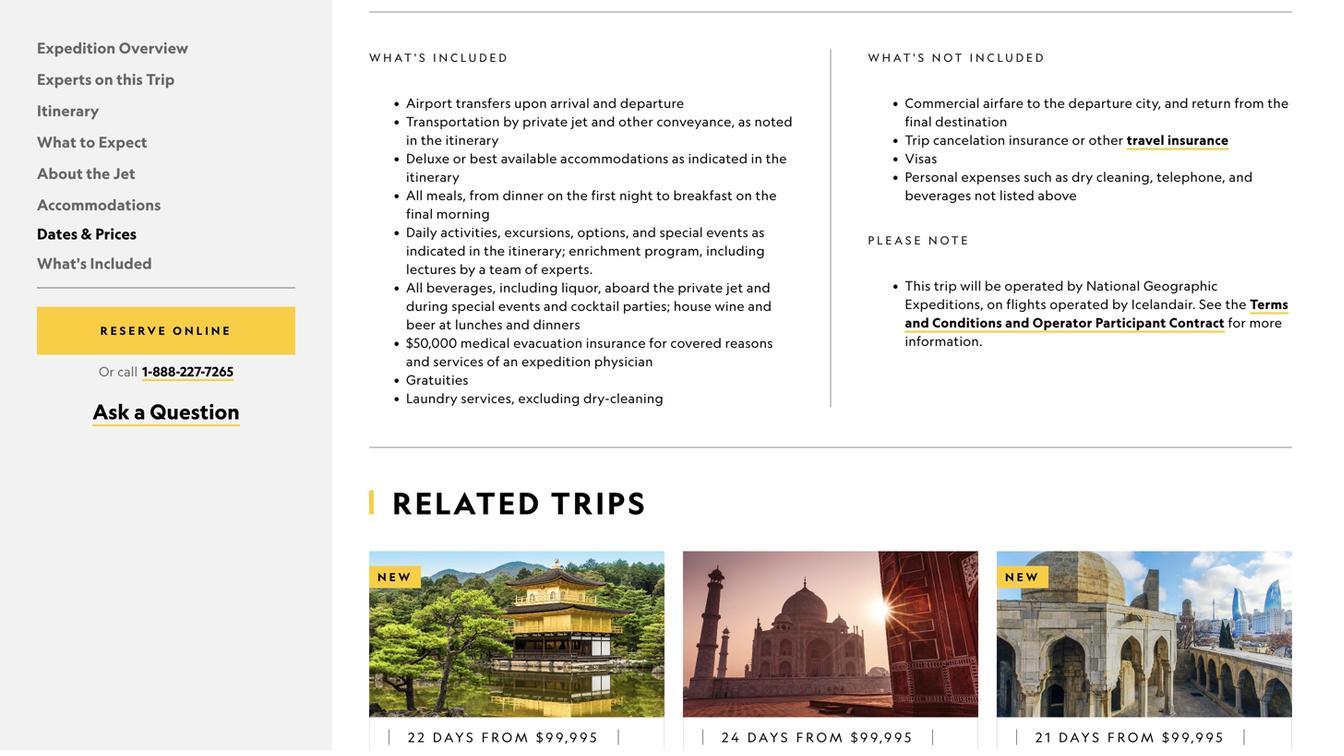Task type: vqa. For each thing, say whether or not it's contained in the screenshot.
"'Great" on the right of the page
no



Task type: locate. For each thing, give the bounding box(es) containing it.
2 horizontal spatial to
[[1027, 95, 1041, 111]]

0 vertical spatial including
[[706, 243, 765, 258]]

insurance
[[1168, 131, 1229, 148], [1009, 132, 1069, 148], [586, 335, 646, 351]]

0 horizontal spatial departure
[[620, 95, 684, 111]]

1 horizontal spatial final
[[905, 113, 932, 129]]

new trip available element for 21 days
[[997, 566, 1049, 588]]

2 days from the left
[[747, 730, 791, 745]]

a inside ask a question button
[[134, 399, 145, 425]]

operator
[[1033, 314, 1093, 331]]

participant
[[1095, 314, 1166, 331]]

0 vertical spatial indicated
[[688, 150, 748, 166]]

0 vertical spatial events
[[706, 224, 749, 240]]

an
[[503, 353, 518, 369]]

to right airfare at the right of page
[[1027, 95, 1041, 111]]

3 days from the left
[[1059, 730, 1102, 745]]

final inside "commercial airfare to the departure city, and return from the final destination trip cancelation insurance or other travel insurance visas personal expenses such as dry cleaning, telephone, and beverages not listed above"
[[905, 113, 932, 129]]

1 horizontal spatial including
[[706, 243, 765, 258]]

days right '21'
[[1059, 730, 1102, 745]]

1 horizontal spatial private
[[678, 280, 723, 295]]

other up accommodations
[[619, 113, 653, 129]]

insurance up telephone,
[[1168, 131, 1229, 148]]

at
[[439, 316, 452, 332]]

accommodations link
[[37, 195, 161, 214]]

1 horizontal spatial for
[[1228, 315, 1246, 330]]

1 vertical spatial including
[[499, 280, 558, 295]]

0 horizontal spatial private
[[523, 113, 568, 129]]

1 horizontal spatial indicated
[[688, 150, 748, 166]]

0 vertical spatial a
[[479, 261, 486, 277]]

what's up airport
[[369, 51, 428, 64]]

including
[[706, 243, 765, 258], [499, 280, 558, 295]]

other inside "commercial airfare to the departure city, and return from the final destination trip cancelation insurance or other travel insurance visas personal expenses such as dry cleaning, telephone, and beverages not listed above"
[[1089, 132, 1124, 148]]

and up reasons on the top
[[747, 280, 771, 295]]

1 vertical spatial indicated
[[406, 243, 466, 258]]

first
[[591, 187, 616, 203]]

airfare
[[983, 95, 1024, 111]]

including up wine
[[706, 243, 765, 258]]

private down the upon
[[523, 113, 568, 129]]

and up dinners
[[544, 298, 568, 314]]

in
[[406, 132, 418, 148], [751, 150, 763, 166], [469, 243, 481, 258]]

1 vertical spatial in
[[751, 150, 763, 166]]

1 horizontal spatial $99,995
[[851, 730, 914, 745]]

indicated up breakfast
[[688, 150, 748, 166]]

what's included
[[369, 51, 509, 64], [37, 254, 152, 273]]

or
[[1072, 132, 1086, 148], [453, 150, 466, 166]]

0 vertical spatial for
[[1228, 315, 1246, 330]]

what's left "not"
[[868, 51, 927, 64]]

other inside airport transfers upon arrival and departure transportation by private jet and other conveyance, as noted in the itinerary deluxe or best available accommodations as indicated in the itinerary all meals, from dinner on the first night to breakfast on the final morning daily activities, excursions, options, and special events as indicated in the itinerary; enrichment program, including lectures by a team of experts. all beverages, including liquor, aboard the private jet and during special events and cocktail parties; house wine and beer at lunches and dinners $50,000 medical evacuation insurance for covered reasons and services of an expedition physician gratuities laundry services, excluding dry-cleaning
[[619, 113, 653, 129]]

events down breakfast
[[706, 224, 749, 240]]

more
[[1249, 315, 1282, 330]]

to right what
[[80, 132, 95, 151]]

commercial airfare to the departure city, and return from the final destination trip cancelation insurance or other travel insurance visas personal expenses such as dry cleaning, telephone, and beverages not listed above
[[905, 95, 1289, 203]]

0 vertical spatial final
[[905, 113, 932, 129]]

jet up wine
[[726, 280, 743, 295]]

trip inside "commercial airfare to the departure city, and return from the final destination trip cancelation insurance or other travel insurance visas personal expenses such as dry cleaning, telephone, and beverages not listed above"
[[905, 132, 930, 148]]

departure inside "commercial airfare to the departure city, and return from the final destination trip cancelation insurance or other travel insurance visas personal expenses such as dry cleaning, telephone, and beverages not listed above"
[[1068, 95, 1133, 111]]

0 vertical spatial or
[[1072, 132, 1086, 148]]

and down $50,000
[[406, 353, 430, 369]]

new for 22 days
[[378, 570, 413, 584]]

what's
[[369, 51, 428, 64], [868, 51, 927, 64], [37, 254, 87, 273]]

to
[[1027, 95, 1041, 111], [80, 132, 95, 151], [656, 187, 670, 203]]

included
[[433, 51, 509, 64], [970, 51, 1046, 64], [90, 254, 152, 273]]

$99,995
[[536, 730, 599, 745], [851, 730, 914, 745], [1162, 730, 1225, 745]]

call
[[117, 364, 138, 379]]

the right see
[[1225, 296, 1247, 312]]

1 vertical spatial trip
[[905, 132, 930, 148]]

1 vertical spatial jet
[[726, 280, 743, 295]]

on right breakfast
[[736, 187, 752, 203]]

1 horizontal spatial what's
[[369, 51, 428, 64]]

insurance up physician
[[586, 335, 646, 351]]

0 horizontal spatial jet
[[571, 113, 588, 129]]

2 departure from the left
[[1068, 95, 1133, 111]]

or inside airport transfers upon arrival and departure transportation by private jet and other conveyance, as noted in the itinerary deluxe or best available accommodations as indicated in the itinerary all meals, from dinner on the first night to breakfast on the final morning daily activities, excursions, options, and special events as indicated in the itinerary; enrichment program, including lectures by a team of experts. all beverages, including liquor, aboard the private jet and during special events and cocktail parties; house wine and beer at lunches and dinners $50,000 medical evacuation insurance for covered reasons and services of an expedition physician gratuities laundry services, excluding dry-cleaning
[[453, 150, 466, 166]]

medical
[[460, 335, 510, 351]]

to right night
[[656, 187, 670, 203]]

1 horizontal spatial days
[[747, 730, 791, 745]]

all up during
[[406, 280, 423, 295]]

2 horizontal spatial days
[[1059, 730, 1102, 745]]

what's for commercial airfare to the departure city, and return from the final destination
[[868, 51, 927, 64]]

above
[[1038, 187, 1077, 203]]

what's for airport transfers upon arrival and departure
[[369, 51, 428, 64]]

0 vertical spatial in
[[406, 132, 418, 148]]

1 horizontal spatial events
[[706, 224, 749, 240]]

1 horizontal spatial a
[[479, 261, 486, 277]]

be
[[985, 278, 1001, 293]]

dinners
[[533, 316, 580, 332]]

1 vertical spatial what's included
[[37, 254, 152, 273]]

on down be
[[987, 296, 1003, 312]]

private
[[523, 113, 568, 129], [678, 280, 723, 295]]

from right 22
[[482, 730, 530, 745]]

1 all from the top
[[406, 187, 423, 203]]

0 horizontal spatial for
[[649, 335, 667, 351]]

0 vertical spatial special
[[660, 224, 703, 240]]

0 vertical spatial other
[[619, 113, 653, 129]]

1 vertical spatial a
[[134, 399, 145, 425]]

0 horizontal spatial other
[[619, 113, 653, 129]]

included up airfare at the right of page
[[970, 51, 1046, 64]]

2 new trip available element from the left
[[997, 566, 1049, 588]]

services
[[433, 353, 484, 369]]

itinerary down deluxe
[[406, 169, 460, 185]]

terms
[[1250, 296, 1289, 312]]

0 vertical spatial what's included
[[369, 51, 509, 64]]

reserve online
[[100, 324, 232, 338]]

in down noted
[[751, 150, 763, 166]]

and right telephone,
[[1229, 169, 1253, 185]]

expeditions,
[[905, 296, 984, 312]]

beer
[[406, 316, 436, 332]]

for left covered
[[649, 335, 667, 351]]

final down commercial
[[905, 113, 932, 129]]

all left meals,
[[406, 187, 423, 203]]

special
[[660, 224, 703, 240], [452, 298, 495, 314]]

1 horizontal spatial departure
[[1068, 95, 1133, 111]]

from right return
[[1234, 95, 1264, 111]]

what's not included
[[868, 51, 1046, 64]]

0 horizontal spatial $99,995
[[536, 730, 599, 745]]

1 departure from the left
[[620, 95, 684, 111]]

the multi-tiered rokuon-ji zen buddhist temple amid a forest of trees on the water's edge in kyoto image
[[369, 551, 665, 718]]

0 vertical spatial private
[[523, 113, 568, 129]]

and right wine
[[748, 298, 772, 314]]

0 horizontal spatial to
[[80, 132, 95, 151]]

1 vertical spatial all
[[406, 280, 423, 295]]

0 horizontal spatial what's
[[37, 254, 87, 273]]

2 vertical spatial in
[[469, 243, 481, 258]]

special up lunches
[[452, 298, 495, 314]]

0 horizontal spatial in
[[406, 132, 418, 148]]

or
[[99, 364, 114, 379]]

0 horizontal spatial a
[[134, 399, 145, 425]]

or left the best
[[453, 150, 466, 166]]

for left more in the right top of the page
[[1228, 315, 1246, 330]]

question
[[150, 399, 240, 425]]

what's down dates
[[37, 254, 87, 273]]

operated
[[1005, 278, 1064, 293], [1050, 296, 1109, 312]]

1 horizontal spatial to
[[656, 187, 670, 203]]

1 vertical spatial for
[[649, 335, 667, 351]]

as
[[738, 113, 751, 129], [672, 150, 685, 166], [1055, 169, 1068, 185], [752, 224, 765, 240]]

22
[[408, 730, 427, 745]]

departure up the conveyance,
[[620, 95, 684, 111]]

other left the travel in the top of the page
[[1089, 132, 1124, 148]]

and
[[593, 95, 617, 111], [1165, 95, 1189, 111], [591, 113, 615, 129], [1229, 169, 1253, 185], [632, 224, 656, 240], [747, 280, 771, 295], [544, 298, 568, 314], [748, 298, 772, 314], [905, 314, 929, 331], [1005, 314, 1030, 331], [506, 316, 530, 332], [406, 353, 430, 369]]

of down itinerary;
[[525, 261, 538, 277]]

jet
[[113, 164, 135, 183]]

1 horizontal spatial or
[[1072, 132, 1086, 148]]

a right the ask
[[134, 399, 145, 425]]

1 days from the left
[[433, 730, 476, 745]]

arrival
[[550, 95, 590, 111]]

expedition overview
[[37, 38, 188, 57]]

what
[[37, 132, 77, 151]]

2 horizontal spatial what's
[[868, 51, 927, 64]]

events down team
[[498, 298, 541, 314]]

about the jet link
[[37, 164, 135, 183]]

&
[[81, 224, 92, 243]]

2 new from the left
[[1005, 570, 1040, 584]]

the right breakfast
[[756, 187, 777, 203]]

in up deluxe
[[406, 132, 418, 148]]

the left first
[[567, 187, 588, 203]]

new trip available element for 22 days
[[369, 566, 421, 588]]

program,
[[645, 243, 703, 258]]

1 vertical spatial of
[[487, 353, 500, 369]]

indicated up lectures
[[406, 243, 466, 258]]

1 new trip available element from the left
[[369, 566, 421, 588]]

such
[[1024, 169, 1052, 185]]

or up dry in the top of the page
[[1072, 132, 1086, 148]]

from up morning
[[470, 187, 499, 203]]

0 horizontal spatial events
[[498, 298, 541, 314]]

days right '24'
[[747, 730, 791, 745]]

from right '24'
[[796, 730, 845, 745]]

and right city,
[[1165, 95, 1189, 111]]

upon
[[514, 95, 547, 111]]

the up team
[[484, 243, 505, 258]]

2 vertical spatial to
[[656, 187, 670, 203]]

days
[[433, 730, 476, 745], [747, 730, 791, 745], [1059, 730, 1102, 745]]

cleaning
[[610, 390, 664, 406]]

3 $99,995 from the left
[[1162, 730, 1225, 745]]

1 horizontal spatial other
[[1089, 132, 1124, 148]]

the exterior walkway of a stone mosque with the flame towers in the distance in baku, azerbaijan image
[[997, 551, 1292, 718]]

private up house
[[678, 280, 723, 295]]

2 horizontal spatial $99,995
[[1162, 730, 1225, 745]]

included up transfers
[[433, 51, 509, 64]]

see
[[1199, 296, 1222, 312]]

0 horizontal spatial included
[[90, 254, 152, 273]]

trip right this
[[146, 70, 175, 89]]

1 horizontal spatial of
[[525, 261, 538, 277]]

in down activities,
[[469, 243, 481, 258]]

including down team
[[499, 280, 558, 295]]

1 vertical spatial or
[[453, 150, 466, 166]]

0 horizontal spatial new trip available element
[[369, 566, 421, 588]]

lectures
[[406, 261, 456, 277]]

on left this
[[95, 70, 113, 89]]

from right '21'
[[1108, 730, 1157, 745]]

1 horizontal spatial trip
[[905, 132, 930, 148]]

to inside "commercial airfare to the departure city, and return from the final destination trip cancelation insurance or other travel insurance visas personal expenses such as dry cleaning, telephone, and beverages not listed above"
[[1027, 95, 1041, 111]]

1 horizontal spatial special
[[660, 224, 703, 240]]

commercial
[[905, 95, 980, 111]]

227-
[[180, 363, 204, 380]]

1 horizontal spatial new
[[1005, 570, 1040, 584]]

special up program, on the top of page
[[660, 224, 703, 240]]

airport
[[406, 95, 453, 111]]

what's included down dates & prices
[[37, 254, 152, 273]]

days right 22
[[433, 730, 476, 745]]

night
[[619, 187, 653, 203]]

experts on this trip link
[[37, 70, 175, 89]]

21 days from $99,995
[[1036, 730, 1225, 745]]

0 vertical spatial trip
[[146, 70, 175, 89]]

trip
[[934, 278, 957, 293]]

1 vertical spatial to
[[80, 132, 95, 151]]

on inside this trip will be operated by national geographic expeditions, on flights operated by icelandair. see the
[[987, 296, 1003, 312]]

0 horizontal spatial insurance
[[586, 335, 646, 351]]

0 horizontal spatial including
[[499, 280, 558, 295]]

departure left city,
[[1068, 95, 1133, 111]]

0 horizontal spatial final
[[406, 206, 433, 221]]

from inside airport transfers upon arrival and departure transportation by private jet and other conveyance, as noted in the itinerary deluxe or best available accommodations as indicated in the itinerary all meals, from dinner on the first night to breakfast on the final morning daily activities, excursions, options, and special events as indicated in the itinerary; enrichment program, including lectures by a team of experts. all beverages, including liquor, aboard the private jet and during special events and cocktail parties; house wine and beer at lunches and dinners $50,000 medical evacuation insurance for covered reasons and services of an expedition physician gratuities laundry services, excluding dry-cleaning
[[470, 187, 499, 203]]

excluding
[[518, 390, 580, 406]]

all
[[406, 187, 423, 203], [406, 280, 423, 295]]

0 vertical spatial of
[[525, 261, 538, 277]]

1 vertical spatial final
[[406, 206, 433, 221]]

1 horizontal spatial included
[[433, 51, 509, 64]]

travelers mill around the grounds of the taj mahal as the sun sets image
[[683, 551, 978, 718]]

meals,
[[426, 187, 466, 203]]

0 horizontal spatial or
[[453, 150, 466, 166]]

operated up operator
[[1050, 296, 1109, 312]]

and up accommodations
[[591, 113, 615, 129]]

1 vertical spatial special
[[452, 298, 495, 314]]

final inside airport transfers upon arrival and departure transportation by private jet and other conveyance, as noted in the itinerary deluxe or best available accommodations as indicated in the itinerary all meals, from dinner on the first night to breakfast on the final morning daily activities, excursions, options, and special events as indicated in the itinerary; enrichment program, including lectures by a team of experts. all beverages, including liquor, aboard the private jet and during special events and cocktail parties; house wine and beer at lunches and dinners $50,000 medical evacuation insurance for covered reasons and services of an expedition physician gratuities laundry services, excluding dry-cleaning
[[406, 206, 433, 221]]

of left an
[[487, 353, 500, 369]]

1 vertical spatial events
[[498, 298, 541, 314]]

not
[[932, 51, 965, 64]]

beverages,
[[426, 280, 496, 295]]

a
[[479, 261, 486, 277], [134, 399, 145, 425]]

wine
[[715, 298, 745, 314]]

1 vertical spatial other
[[1089, 132, 1124, 148]]

jet
[[571, 113, 588, 129], [726, 280, 743, 295]]

0 vertical spatial all
[[406, 187, 423, 203]]

itinerary up the best
[[445, 132, 499, 148]]

operated up flights
[[1005, 278, 1064, 293]]

days for 22 days
[[433, 730, 476, 745]]

trip up visas
[[905, 132, 930, 148]]

from for 24 days from $99,995
[[796, 730, 845, 745]]

on right "dinner" on the top left
[[547, 187, 563, 203]]

0 horizontal spatial days
[[433, 730, 476, 745]]

$99,995 for 24 days from $99,995
[[851, 730, 914, 745]]

included down prices
[[90, 254, 152, 273]]

daily
[[406, 224, 437, 240]]

1 horizontal spatial what's included
[[369, 51, 509, 64]]

options,
[[577, 224, 629, 240]]

overview
[[119, 38, 188, 57]]

a left team
[[479, 261, 486, 277]]

insurance up such
[[1009, 132, 1069, 148]]

0 vertical spatial to
[[1027, 95, 1041, 111]]

1 $99,995 from the left
[[536, 730, 599, 745]]

what's included up airport
[[369, 51, 509, 64]]

1 new from the left
[[378, 570, 413, 584]]

to inside airport transfers upon arrival and departure transportation by private jet and other conveyance, as noted in the itinerary deluxe or best available accommodations as indicated in the itinerary all meals, from dinner on the first night to breakfast on the final morning daily activities, excursions, options, and special events as indicated in the itinerary; enrichment program, including lectures by a team of experts. all beverages, including liquor, aboard the private jet and during special events and cocktail parties; house wine and beer at lunches and dinners $50,000 medical evacuation insurance for covered reasons and services of an expedition physician gratuities laundry services, excluding dry-cleaning
[[656, 187, 670, 203]]

cleaning,
[[1096, 169, 1154, 185]]

by down the upon
[[503, 113, 519, 129]]

for inside for more information.
[[1228, 315, 1246, 330]]

the inside this trip will be operated by national geographic expeditions, on flights operated by icelandair. see the
[[1225, 296, 1247, 312]]

visas
[[905, 150, 937, 166]]

1 horizontal spatial new trip available element
[[997, 566, 1049, 588]]

destination
[[935, 113, 1008, 129]]

new trip available element
[[369, 566, 421, 588], [997, 566, 1049, 588]]

final up daily
[[406, 206, 433, 221]]

jet down arrival
[[571, 113, 588, 129]]

by
[[503, 113, 519, 129], [460, 261, 476, 277], [1067, 278, 1083, 293], [1112, 296, 1128, 312]]

as inside "commercial airfare to the departure city, and return from the final destination trip cancelation insurance or other travel insurance visas personal expenses such as dry cleaning, telephone, and beverages not listed above"
[[1055, 169, 1068, 185]]

cocktail
[[571, 298, 620, 314]]

by up beverages,
[[460, 261, 476, 277]]

2 $99,995 from the left
[[851, 730, 914, 745]]

0 horizontal spatial new
[[378, 570, 413, 584]]



Task type: describe. For each thing, give the bounding box(es) containing it.
expect
[[99, 132, 147, 151]]

dates & prices
[[37, 224, 137, 243]]

transportation
[[406, 113, 500, 129]]

house
[[674, 298, 712, 314]]

0 horizontal spatial trip
[[146, 70, 175, 89]]

dry-
[[583, 390, 610, 406]]

the up parties;
[[653, 280, 675, 295]]

days for 24 days
[[747, 730, 791, 745]]

deluxe
[[406, 150, 450, 166]]

lunches
[[455, 316, 503, 332]]

this
[[116, 70, 143, 89]]

$99,995 for 22 days from $99,995
[[536, 730, 599, 745]]

flights
[[1006, 296, 1047, 312]]

24
[[722, 730, 742, 745]]

cancelation
[[933, 132, 1006, 148]]

departure inside airport transfers upon arrival and departure transportation by private jet and other conveyance, as noted in the itinerary deluxe or best available accommodations as indicated in the itinerary all meals, from dinner on the first night to breakfast on the final morning daily activities, excursions, options, and special events as indicated in the itinerary; enrichment program, including lectures by a team of experts. all beverages, including liquor, aboard the private jet and during special events and cocktail parties; house wine and beer at lunches and dinners $50,000 medical evacuation insurance for covered reasons and services of an expedition physician gratuities laundry services, excluding dry-cleaning
[[620, 95, 684, 111]]

expedition overview link
[[37, 38, 188, 57]]

airport transfers upon arrival and departure transportation by private jet and other conveyance, as noted in the itinerary deluxe or best available accommodations as indicated in the itinerary all meals, from dinner on the first night to breakfast on the final morning daily activities, excursions, options, and special events as indicated in the itinerary; enrichment program, including lectures by a team of experts. all beverages, including liquor, aboard the private jet and during special events and cocktail parties; house wine and beer at lunches and dinners $50,000 medical evacuation insurance for covered reasons and services of an expedition physician gratuities laundry services, excluding dry-cleaning
[[406, 95, 793, 406]]

888-
[[153, 363, 180, 380]]

1 vertical spatial itinerary
[[406, 169, 460, 185]]

by up terms and conditions and operator participant contract
[[1067, 278, 1083, 293]]

1-888-227-7265 link
[[142, 363, 234, 381]]

expedition
[[37, 38, 116, 57]]

laundry
[[406, 390, 458, 406]]

telephone,
[[1157, 169, 1226, 185]]

this
[[905, 278, 931, 293]]

breakfast
[[673, 187, 733, 203]]

national
[[1086, 278, 1140, 293]]

for inside airport transfers upon arrival and departure transportation by private jet and other conveyance, as noted in the itinerary deluxe or best available accommodations as indicated in the itinerary all meals, from dinner on the first night to breakfast on the final morning daily activities, excursions, options, and special events as indicated in the itinerary; enrichment program, including lectures by a team of experts. all beverages, including liquor, aboard the private jet and during special events and cocktail parties; house wine and beer at lunches and dinners $50,000 medical evacuation insurance for covered reasons and services of an expedition physician gratuities laundry services, excluding dry-cleaning
[[649, 335, 667, 351]]

from inside "commercial airfare to the departure city, and return from the final destination trip cancelation insurance or other travel insurance visas personal expenses such as dry cleaning, telephone, and beverages not listed above"
[[1234, 95, 1264, 111]]

please note
[[868, 233, 970, 247]]

terms and conditions and operator participant contract link
[[905, 296, 1289, 333]]

related
[[392, 484, 542, 522]]

prices
[[95, 224, 137, 243]]

2 all from the top
[[406, 280, 423, 295]]

travel
[[1127, 131, 1165, 148]]

0 horizontal spatial what's included
[[37, 254, 152, 273]]

$99,995 for 21 days from $99,995
[[1162, 730, 1225, 745]]

dry
[[1072, 169, 1093, 185]]

1 vertical spatial private
[[678, 280, 723, 295]]

conditions
[[932, 314, 1002, 331]]

itinerary
[[37, 101, 99, 120]]

team
[[489, 261, 522, 277]]

itinerary link
[[37, 101, 99, 120]]

1 vertical spatial operated
[[1050, 296, 1109, 312]]

and up evacuation on the top left of the page
[[506, 316, 530, 332]]

from for 21 days from $99,995
[[1108, 730, 1157, 745]]

online
[[173, 324, 232, 338]]

$50,000
[[406, 335, 457, 351]]

1 horizontal spatial insurance
[[1009, 132, 1069, 148]]

what to expect
[[37, 132, 147, 151]]

trips
[[551, 484, 647, 522]]

the right return
[[1268, 95, 1289, 111]]

activities,
[[441, 224, 501, 240]]

accommodations
[[560, 150, 669, 166]]

2 horizontal spatial insurance
[[1168, 131, 1229, 148]]

0 vertical spatial operated
[[1005, 278, 1064, 293]]

and right arrival
[[593, 95, 617, 111]]

please
[[868, 233, 923, 247]]

2 horizontal spatial included
[[970, 51, 1046, 64]]

2 horizontal spatial in
[[751, 150, 763, 166]]

days for 21 days
[[1059, 730, 1102, 745]]

0 horizontal spatial indicated
[[406, 243, 466, 258]]

from for 22 days from $99,995
[[482, 730, 530, 745]]

22 days from $99,995
[[408, 730, 599, 745]]

or inside "commercial airfare to the departure city, and return from the final destination trip cancelation insurance or other travel insurance visas personal expenses such as dry cleaning, telephone, and beverages not listed above"
[[1072, 132, 1086, 148]]

terms and conditions and operator participant contract
[[905, 296, 1289, 331]]

travel insurance link
[[1127, 131, 1229, 150]]

return
[[1192, 95, 1231, 111]]

1 horizontal spatial in
[[469, 243, 481, 258]]

this trip will be operated by national geographic expeditions, on flights operated by icelandair. see the
[[905, 278, 1250, 312]]

21
[[1036, 730, 1053, 745]]

1 horizontal spatial jet
[[726, 280, 743, 295]]

the up deluxe
[[421, 132, 442, 148]]

a inside airport transfers upon arrival and departure transportation by private jet and other conveyance, as noted in the itinerary deluxe or best available accommodations as indicated in the itinerary all meals, from dinner on the first night to breakfast on the final morning daily activities, excursions, options, and special events as indicated in the itinerary; enrichment program, including lectures by a team of experts. all beverages, including liquor, aboard the private jet and during special events and cocktail parties; house wine and beer at lunches and dinners $50,000 medical evacuation insurance for covered reasons and services of an expedition physician gratuities laundry services, excluding dry-cleaning
[[479, 261, 486, 277]]

transfers
[[456, 95, 511, 111]]

new for 21 days
[[1005, 570, 1040, 584]]

for more information.
[[905, 315, 1282, 349]]

ask a question
[[92, 399, 240, 425]]

will
[[960, 278, 982, 293]]

ask a question button
[[92, 399, 240, 426]]

reserve
[[100, 324, 168, 338]]

city,
[[1136, 95, 1161, 111]]

reserve online link
[[37, 307, 295, 355]]

excursions,
[[504, 224, 574, 240]]

0 horizontal spatial special
[[452, 298, 495, 314]]

the down noted
[[766, 150, 787, 166]]

geographic
[[1144, 278, 1218, 293]]

the left jet
[[86, 164, 110, 183]]

and up information.
[[905, 314, 929, 331]]

by down the national
[[1112, 296, 1128, 312]]

and up program, on the top of page
[[632, 224, 656, 240]]

related trips
[[392, 484, 647, 522]]

evacuation
[[513, 335, 583, 351]]

expenses
[[961, 169, 1021, 185]]

personal
[[905, 169, 958, 185]]

0 vertical spatial jet
[[571, 113, 588, 129]]

ask
[[92, 399, 130, 425]]

services,
[[461, 390, 515, 406]]

about
[[37, 164, 83, 183]]

dates & prices link
[[37, 224, 137, 243]]

physician
[[594, 353, 653, 369]]

during
[[406, 298, 448, 314]]

experts on this trip
[[37, 70, 175, 89]]

24 days from $99,995
[[722, 730, 914, 745]]

enrichment
[[569, 243, 641, 258]]

accommodations
[[37, 195, 161, 214]]

0 vertical spatial itinerary
[[445, 132, 499, 148]]

best
[[470, 150, 498, 166]]

and down flights
[[1005, 314, 1030, 331]]

insurance inside airport transfers upon arrival and departure transportation by private jet and other conveyance, as noted in the itinerary deluxe or best available accommodations as indicated in the itinerary all meals, from dinner on the first night to breakfast on the final morning daily activities, excursions, options, and special events as indicated in the itinerary; enrichment program, including lectures by a team of experts. all beverages, including liquor, aboard the private jet and during special events and cocktail parties; house wine and beer at lunches and dinners $50,000 medical evacuation insurance for covered reasons and services of an expedition physician gratuities laundry services, excluding dry-cleaning
[[586, 335, 646, 351]]

experts
[[37, 70, 92, 89]]

0 horizontal spatial of
[[487, 353, 500, 369]]

dates
[[37, 224, 78, 243]]

not
[[975, 187, 996, 203]]

the right airfare at the right of page
[[1044, 95, 1065, 111]]

1-
[[142, 363, 153, 380]]



